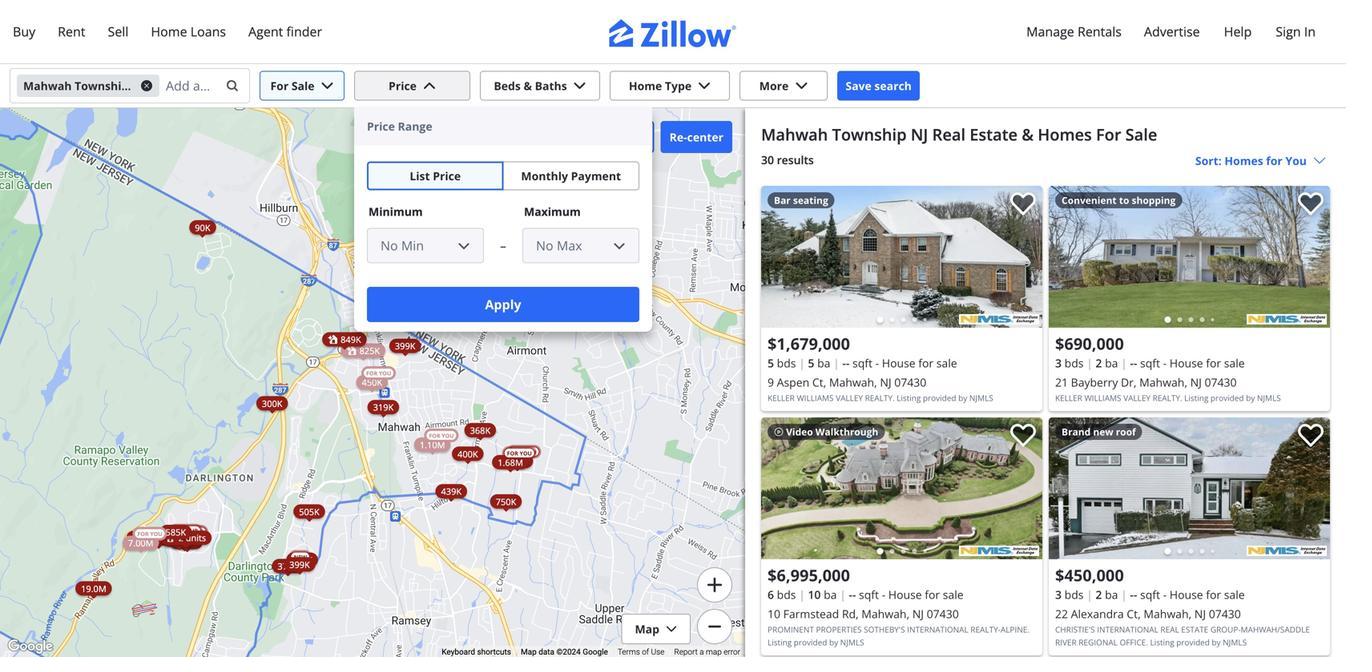 Task type: locate. For each thing, give the bounding box(es) containing it.
williams down aspen
[[797, 393, 834, 404]]

international
[[908, 625, 969, 635], [1098, 625, 1159, 635]]

2 vertical spatial price
[[433, 168, 461, 184]]

township down save search at the right of page
[[833, 123, 907, 146]]

chevron down image for home type
[[698, 79, 711, 92]]

1 2 ba from the top
[[1096, 356, 1119, 371]]

nj for 9 aspen ct, mahwah, nj 07430 keller williams valley realty . listing provided by njmls
[[881, 375, 892, 390]]

chevron down image up report
[[666, 624, 678, 635]]

units
[[186, 532, 206, 544]]

1 vertical spatial 10
[[768, 607, 781, 622]]

- house for sale up '21 bayberry dr, mahwah, nj 07430' link
[[1164, 356, 1246, 371]]

10 down 6
[[768, 607, 781, 622]]

-- sqft up 10 farmstead rd, mahwah, nj 07430
[[849, 587, 880, 603]]

sale up 9 aspen ct, mahwah, nj 07430 link
[[937, 356, 958, 371]]

2 for $450,000
[[1096, 587, 1103, 603]]

0 horizontal spatial homes
[[1038, 123, 1093, 146]]

2 vertical spatial 2
[[1096, 587, 1103, 603]]

seating
[[794, 194, 829, 207]]

1 vertical spatial mahwah
[[762, 123, 829, 146]]

ba for $690,000
[[1106, 356, 1119, 371]]

williams for $690,000
[[1085, 393, 1122, 404]]

&
[[524, 78, 532, 93], [1022, 123, 1034, 146]]

1 vertical spatial 2
[[178, 532, 184, 544]]

5 down $1,679,000
[[809, 356, 815, 371]]

0 horizontal spatial home
[[151, 23, 187, 40]]

price left range
[[367, 119, 395, 134]]

. down '21 bayberry dr, mahwah, nj 07430' link
[[1181, 393, 1183, 404]]

1 horizontal spatial 5
[[809, 356, 815, 371]]

aspen
[[777, 375, 810, 390]]

for inside dropdown button
[[1267, 153, 1283, 168]]

1 horizontal spatial &
[[1022, 123, 1034, 146]]

property images, use arrow keys to navigate, image 1 of 50 group
[[762, 186, 1043, 332]]

rent
[[58, 23, 85, 40]]

for inside for you 1.68m
[[507, 450, 519, 457]]

mahwah,
[[830, 375, 878, 390], [1140, 375, 1188, 390], [862, 607, 910, 622], [1144, 607, 1192, 622]]

5
[[768, 356, 775, 371], [809, 356, 815, 371]]

map inside map dropdown button
[[635, 622, 660, 637]]

report
[[675, 648, 698, 657]]

7.00m
[[128, 537, 154, 549]]

0 horizontal spatial . listing provided by njmls
[[768, 625, 1030, 648]]

07430 for 10 farmstead rd, mahwah, nj 07430
[[927, 607, 959, 622]]

0 vertical spatial chevron left image
[[770, 247, 789, 267]]

for up 9 aspen ct, mahwah, nj 07430 link
[[919, 356, 934, 371]]

properties
[[817, 625, 862, 635]]

2 valley from the left
[[1124, 393, 1151, 404]]

sell link
[[97, 13, 140, 51]]

07430 inside 21 bayberry dr, mahwah, nj 07430 keller williams valley realty . listing provided by njmls
[[1205, 375, 1238, 390]]

google image
[[4, 637, 57, 657]]

0 vertical spatial map
[[635, 622, 660, 637]]

mahwah, inside 9 aspen ct, mahwah, nj 07430 keller williams valley realty . listing provided by njmls
[[830, 375, 878, 390]]

ba for $450,000
[[1106, 587, 1119, 603]]

2 ba for $450,000
[[1096, 587, 1119, 603]]

2 keller from the left
[[1056, 393, 1083, 404]]

0 horizontal spatial mahwah
[[23, 78, 72, 93]]

price inside popup button
[[389, 78, 417, 93]]

for for 1.68m
[[507, 450, 519, 457]]

2 ba up bayberry
[[1096, 356, 1119, 371]]

new 375k
[[278, 554, 307, 572]]

1 williams from the left
[[797, 393, 834, 404]]

bds up aspen
[[777, 356, 797, 371]]

for inside for you 690k
[[512, 448, 523, 456]]

Price min telephone field
[[381, 233, 445, 259]]

1 horizontal spatial home
[[629, 78, 662, 93]]

1 horizontal spatial chevron down image
[[698, 79, 711, 92]]

you inside for you 7.00m
[[150, 530, 162, 538]]

chevron right image inside property images, use arrow keys to navigate, image 1 of 50 "group"
[[1016, 247, 1035, 267]]

new
[[294, 554, 307, 561]]

a
[[700, 648, 704, 657]]

keller inside 21 bayberry dr, mahwah, nj 07430 keller williams valley realty . listing provided by njmls
[[1056, 393, 1083, 404]]

property images, use arrow keys to navigate, image 1 of 22 group
[[1050, 186, 1331, 332]]

mahwah, for aspen
[[830, 375, 878, 390]]

save this home image for $450,000
[[1299, 424, 1325, 448]]

njmls inside 21 bayberry dr, mahwah, nj 07430 keller williams valley realty . listing provided by njmls
[[1258, 393, 1282, 404]]

house up '21 bayberry dr, mahwah, nj 07430' link
[[1170, 356, 1204, 371]]

mahwah, inside 21 bayberry dr, mahwah, nj 07430 keller williams valley realty . listing provided by njmls
[[1140, 375, 1188, 390]]

williams inside 9 aspen ct, mahwah, nj 07430 keller williams valley realty . listing provided by njmls
[[797, 393, 834, 404]]

mahwah up results
[[762, 123, 829, 146]]

2 international from the left
[[1098, 625, 1159, 635]]

mahwah, for bayberry
[[1140, 375, 1188, 390]]

0 vertical spatial &
[[524, 78, 532, 93]]

chevron down image inside beds & baths popup button
[[574, 79, 587, 92]]

0 horizontal spatial realty
[[866, 393, 893, 404]]

shopping
[[1133, 194, 1176, 207]]

chevron down image right type
[[698, 79, 711, 92]]

2
[[1096, 356, 1103, 371], [178, 532, 184, 544], [1096, 587, 1103, 603]]

3 up 22
[[1056, 587, 1062, 603]]

you inside for you 1.10m
[[442, 432, 454, 440]]

chevron down image inside more dropdown button
[[796, 79, 808, 92]]

house up 10 farmstead rd, mahwah, nj 07430 link
[[889, 587, 923, 603]]

0 vertical spatial 399k
[[395, 340, 416, 352]]

bds right 6
[[777, 587, 797, 603]]

listing down real
[[1151, 637, 1175, 648]]

0 horizontal spatial 399k link
[[284, 558, 316, 572]]

0 horizontal spatial chevron left image
[[770, 247, 789, 267]]

you for 1.68m
[[520, 450, 532, 457]]

for up '21 bayberry dr, mahwah, nj 07430' link
[[1207, 356, 1222, 371]]

ba for $6,995,000
[[824, 587, 837, 603]]

valley inside 21 bayberry dr, mahwah, nj 07430 keller williams valley realty . listing provided by njmls
[[1124, 393, 1151, 404]]

1 vertical spatial ct,
[[1128, 607, 1142, 622]]

remove boundary button
[[506, 121, 655, 153]]

listing down '21 bayberry dr, mahwah, nj 07430' link
[[1185, 393, 1209, 404]]

1 horizontal spatial mahwah
[[762, 123, 829, 146]]

& inside popup button
[[524, 78, 532, 93]]

price range
[[367, 119, 433, 134]]

-- sqft up the 'dr,'
[[1131, 356, 1161, 371]]

tour
[[182, 527, 198, 535], [188, 529, 204, 536]]

505k
[[299, 506, 320, 518]]

10 for 10 ba
[[809, 587, 821, 603]]

1 horizontal spatial homes
[[1225, 153, 1264, 168]]

chevron left image for $1,679,000
[[770, 247, 789, 267]]

regional
[[1079, 637, 1118, 648]]

1 vertical spatial chevron left image
[[1058, 479, 1077, 498]]

williams
[[797, 393, 834, 404], [1085, 393, 1122, 404]]

mahwah, right the 'dr,'
[[1140, 375, 1188, 390]]

sale for $6,995,000
[[944, 587, 964, 603]]

provided down prominent
[[794, 637, 828, 648]]

1 vertical spatial township
[[833, 123, 907, 146]]

home loans link
[[140, 13, 237, 51]]

chevron left image down 'brand'
[[1058, 479, 1077, 498]]

christie's
[[1056, 625, 1096, 635]]

keller for $690,000
[[1056, 393, 1083, 404]]

brand new roof
[[1062, 425, 1137, 439]]

1 vertical spatial chevron left image
[[770, 479, 789, 498]]

499k
[[175, 535, 196, 547]]

by down group-
[[1213, 637, 1222, 648]]

save this home button left convenient
[[998, 186, 1043, 231]]

for up 22 alexandra ct, mahwah, nj 07430 link
[[1207, 587, 1222, 603]]

1 horizontal spatial international
[[1098, 625, 1159, 635]]

0 vertical spatial 10
[[809, 587, 821, 603]]

1 vertical spatial 3
[[1056, 587, 1062, 603]]

provided down 9 aspen ct, mahwah, nj 07430 link
[[924, 393, 957, 404]]

2 ba up alexandra at right
[[1096, 587, 1119, 603]]

400k link
[[452, 447, 484, 461]]

for inside for you 1.10m
[[429, 432, 441, 440]]

home type button
[[610, 71, 730, 101]]

2 3 bds from the top
[[1056, 587, 1084, 603]]

township left remove tag image
[[75, 78, 129, 93]]

provided down '21 bayberry dr, mahwah, nj 07430' link
[[1211, 393, 1245, 404]]

mahwah, down 5 ba
[[830, 375, 878, 390]]

keller
[[768, 393, 795, 404], [1056, 393, 1083, 404]]

williams down bayberry
[[1085, 393, 1122, 404]]

williams for $1,679,000
[[797, 393, 834, 404]]

nj inside 21 bayberry dr, mahwah, nj 07430 keller williams valley realty . listing provided by njmls
[[1191, 375, 1203, 390]]

-- sqft for $690,000
[[1131, 356, 1161, 371]]

1 horizontal spatial chevron left image
[[1058, 479, 1077, 498]]

399k for rightmost '399k' link
[[395, 340, 416, 352]]

house for $450,000
[[1170, 587, 1204, 603]]

listing
[[897, 393, 922, 404], [1185, 393, 1209, 404], [768, 637, 792, 648], [1151, 637, 1175, 648]]

save this home image for $6,995,000
[[1011, 424, 1037, 448]]

1 horizontal spatial 10
[[809, 587, 821, 603]]

mahwah for mahwah township nj
[[23, 78, 72, 93]]

2 2 ba from the top
[[1096, 587, 1119, 603]]

0 horizontal spatial international
[[908, 625, 969, 635]]

2 3 from the top
[[1056, 587, 1062, 603]]

sale up group-
[[1225, 587, 1246, 603]]

more button
[[740, 71, 828, 101]]

©2024
[[557, 648, 581, 657]]

1 3 bds from the top
[[1056, 356, 1084, 371]]

ct, for alexandra
[[1128, 607, 1142, 622]]

0 horizontal spatial township
[[75, 78, 129, 93]]

10
[[809, 587, 821, 603], [768, 607, 781, 622]]

for inside for you 7.00m
[[137, 530, 149, 538]]

valley up walkthrough
[[836, 393, 864, 404]]

1 3 from the top
[[1056, 356, 1062, 371]]

save this home image down you
[[1299, 192, 1325, 216]]

homes left for
[[1038, 123, 1093, 146]]

home left 'loans' at the left top
[[151, 23, 187, 40]]

in
[[1305, 23, 1317, 40]]

0 horizontal spatial 10
[[768, 607, 781, 622]]

1 horizontal spatial williams
[[1085, 393, 1122, 404]]

1 horizontal spatial 399k
[[395, 340, 416, 352]]

you inside for you 1.68m
[[520, 450, 532, 457]]

bds up 22
[[1065, 587, 1084, 603]]

for for 690k
[[512, 448, 523, 456]]

0 vertical spatial 2 ba
[[1096, 356, 1119, 371]]

1 horizontal spatial map
[[635, 622, 660, 637]]

2 for $690,000
[[1096, 356, 1103, 371]]

home for home type
[[629, 78, 662, 93]]

1 vertical spatial home
[[629, 78, 662, 93]]

listing down prominent
[[768, 637, 792, 648]]

house up 9 aspen ct, mahwah, nj 07430 link
[[883, 356, 916, 371]]

9 aspen ct, mahwah, nj 07430 image
[[762, 186, 1043, 328]]

keller inside 9 aspen ct, mahwah, nj 07430 keller williams valley realty . listing provided by njmls
[[768, 393, 795, 404]]

mahwah, for alexandra
[[1144, 607, 1192, 622]]

0 vertical spatial 399k link
[[390, 339, 421, 353]]

listing down 9 aspen ct, mahwah, nj 07430 link
[[897, 393, 922, 404]]

international down 10 farmstead rd, mahwah, nj 07430 link
[[908, 625, 969, 635]]

Price max telephone field
[[536, 233, 601, 259]]

1 horizontal spatial valley
[[1124, 393, 1151, 404]]

499k link
[[170, 534, 202, 548]]

22 alexandra ct, mahwah, nj 07430
[[1056, 607, 1242, 622]]

zillow logo image
[[609, 19, 738, 47]]

property images, use arrow keys to navigate, image 1 of 39 group
[[1050, 418, 1331, 563]]

2 5 from the left
[[809, 356, 815, 371]]

0 horizontal spatial 5
[[768, 356, 775, 371]]

chevron down image inside home type dropdown button
[[698, 79, 711, 92]]

home inside 'link'
[[151, 23, 187, 40]]

-- sqft up 9 aspen ct, mahwah, nj 07430 keller williams valley realty . listing provided by njmls
[[843, 356, 873, 371]]

ct, up office
[[1128, 607, 1142, 622]]

bar
[[775, 194, 791, 207]]

provided inside . listing provided by njmls
[[794, 637, 828, 648]]

0 vertical spatial home
[[151, 23, 187, 40]]

-- sqft up "22 alexandra ct, mahwah, nj 07430"
[[1131, 587, 1161, 603]]

sort: homes for you button
[[1192, 152, 1331, 170]]

- house for sale for $450,000
[[1164, 587, 1246, 603]]

1 keller from the left
[[768, 393, 795, 404]]

. listing provided by njmls down estate
[[1147, 637, 1248, 648]]

. listing provided by njmls down 10 farmstead rd, mahwah, nj 07430 link
[[768, 625, 1030, 648]]

chevron left image down bar
[[770, 247, 789, 267]]

nj for 21 bayberry dr, mahwah, nj 07430 keller williams valley realty . listing provided by njmls
[[1191, 375, 1203, 390]]

bds for $1,679,000
[[777, 356, 797, 371]]

2 horizontal spatial chevron down image
[[1314, 154, 1327, 167]]

re-center button
[[661, 121, 733, 153]]

you
[[379, 370, 391, 377], [442, 432, 454, 440], [525, 448, 537, 456], [520, 450, 532, 457], [150, 530, 162, 538]]

1 horizontal spatial township
[[833, 123, 907, 146]]

ct, inside 9 aspen ct, mahwah, nj 07430 keller williams valley realty . listing provided by njmls
[[813, 375, 827, 390]]

0 vertical spatial 2
[[1096, 356, 1103, 371]]

listing provided by njmls image
[[960, 314, 1040, 325], [1248, 314, 1328, 325], [960, 546, 1040, 556], [1248, 546, 1328, 556]]

0 vertical spatial 3 bds
[[1056, 356, 1084, 371]]

0 vertical spatial 3
[[1056, 356, 1062, 371]]

bds for $690,000
[[1065, 356, 1084, 371]]

apply button
[[367, 287, 640, 322]]

save this home button for $1,679,000
[[998, 186, 1043, 231]]

3 up 21
[[1056, 356, 1062, 371]]

clear field image
[[224, 79, 237, 92]]

319k
[[373, 401, 394, 413]]

sqft up 10 farmstead rd, mahwah, nj 07430
[[860, 587, 880, 603]]

home for home loans
[[151, 23, 187, 40]]

chevron left image inside "property images, use arrow keys to navigate, image 1 of 22" group
[[1058, 247, 1077, 267]]

house up 22 alexandra ct, mahwah, nj 07430 link
[[1170, 587, 1204, 603]]

nj inside 9 aspen ct, mahwah, nj 07430 keller williams valley realty . listing provided by njmls
[[881, 375, 892, 390]]

save this home button down you
[[1286, 186, 1331, 231]]

realty inside 9 aspen ct, mahwah, nj 07430 keller williams valley realty . listing provided by njmls
[[866, 393, 893, 404]]

0 horizontal spatial map
[[521, 648, 537, 657]]

Search text field
[[166, 73, 216, 99]]

international up office
[[1098, 625, 1159, 635]]

3 bds up 21
[[1056, 356, 1084, 371]]

ba up alexandra at right
[[1106, 587, 1119, 603]]

chevron left image
[[1058, 247, 1077, 267], [770, 479, 789, 498]]

3d tour 619k
[[169, 527, 198, 546], [174, 529, 204, 547]]

0 vertical spatial chevron left image
[[1058, 247, 1077, 267]]

sqft for $1,679,000
[[853, 356, 873, 371]]

90k link
[[189, 220, 216, 235]]

ba down $1,679,000
[[818, 356, 831, 371]]

1 5 from the left
[[768, 356, 775, 371]]

925k link
[[143, 532, 175, 546]]

1 vertical spatial 399k
[[290, 559, 310, 571]]

price for price range
[[367, 119, 395, 134]]

valley down the 'dr,'
[[1124, 393, 1151, 404]]

map left data at the left bottom of page
[[521, 648, 537, 657]]

- house for sale for $690,000
[[1164, 356, 1246, 371]]

maximum
[[524, 204, 581, 219]]

1 vertical spatial map
[[521, 648, 537, 657]]

- house for sale for $6,995,000
[[882, 587, 964, 603]]

0 horizontal spatial williams
[[797, 393, 834, 404]]

chevron right image
[[1016, 247, 1035, 267], [1304, 247, 1323, 267], [1016, 479, 1035, 498]]

sale for $1,679,000
[[937, 356, 958, 371]]

-- sqft for $6,995,000
[[849, 587, 880, 603]]

sqft up 21 bayberry dr, mahwah, nj 07430 keller williams valley realty . listing provided by njmls
[[1141, 356, 1161, 371]]

valley inside 9 aspen ct, mahwah, nj 07430 keller williams valley realty . listing provided by njmls
[[836, 393, 864, 404]]

for left you
[[1267, 153, 1283, 168]]

nj for 10 farmstead rd, mahwah, nj 07430
[[913, 607, 924, 622]]

keller down 9
[[768, 393, 795, 404]]

chevron down image
[[321, 79, 334, 92], [423, 79, 436, 92], [796, 79, 808, 92], [666, 624, 678, 635]]

- house for sale up 22 alexandra ct, mahwah, nj 07430 link
[[1164, 587, 1246, 603]]

sqft for $450,000
[[1141, 587, 1161, 603]]

nj for 22 alexandra ct, mahwah, nj 07430
[[1195, 607, 1207, 622]]

1 horizontal spatial 399k link
[[390, 339, 421, 353]]

& right beds
[[524, 78, 532, 93]]

1 vertical spatial &
[[1022, 123, 1034, 146]]

1 vertical spatial price
[[367, 119, 395, 134]]

realty inside 21 bayberry dr, mahwah, nj 07430 keller williams valley realty . listing provided by njmls
[[1153, 393, 1181, 404]]

1 realty from the left
[[866, 393, 893, 404]]

remove boundary
[[520, 129, 623, 145]]

chevron down image right you
[[1314, 154, 1327, 167]]

3d
[[174, 527, 181, 535], [179, 529, 187, 536]]

0 horizontal spatial chevron left image
[[770, 479, 789, 498]]

2 williams from the left
[[1085, 393, 1122, 404]]

for
[[1267, 153, 1283, 168], [919, 356, 934, 371], [1207, 356, 1222, 371], [925, 587, 941, 603], [1207, 587, 1222, 603]]

430k
[[292, 554, 313, 566]]

3 bds up 22
[[1056, 587, 1084, 603]]

by inside 9 aspen ct, mahwah, nj 07430 keller williams valley realty . listing provided by njmls
[[959, 393, 968, 404]]

save this home image for $1,679,000
[[1011, 192, 1037, 216]]

0 vertical spatial ct,
[[813, 375, 827, 390]]

0 vertical spatial price
[[389, 78, 417, 93]]

- house for sale up 10 farmstead rd, mahwah, nj 07430 link
[[882, 587, 964, 603]]

for you 450k
[[362, 370, 391, 389]]

price up price range on the top
[[389, 78, 417, 93]]

terms of use link
[[618, 648, 665, 657]]

0 horizontal spatial valley
[[836, 393, 864, 404]]

1 horizontal spatial chevron left image
[[1058, 247, 1077, 267]]

save this home image left 'brand'
[[1011, 424, 1037, 448]]

1 vertical spatial 3 bds
[[1056, 587, 1084, 603]]

save this home image left convenient
[[1011, 192, 1037, 216]]

0 horizontal spatial keller
[[768, 393, 795, 404]]

1 horizontal spatial . listing provided by njmls
[[1147, 637, 1248, 648]]

bayberry
[[1072, 375, 1119, 390]]

chevron down image up range
[[423, 79, 436, 92]]

0 horizontal spatial chevron down image
[[574, 79, 587, 92]]

chevron left image inside property images, use arrow keys to navigate, image 1 of 45 group
[[770, 479, 789, 498]]

sale for $450,000
[[1225, 587, 1246, 603]]

chevron down image inside sort: homes for you dropdown button
[[1314, 154, 1327, 167]]

0 horizontal spatial ct,
[[813, 375, 827, 390]]

07430 inside 9 aspen ct, mahwah, nj 07430 keller williams valley realty . listing provided by njmls
[[895, 375, 927, 390]]

sale up '21 bayberry dr, mahwah, nj 07430' link
[[1225, 356, 1246, 371]]

price right list at the left of page
[[433, 168, 461, 184]]

minimum
[[369, 204, 423, 219]]

619k
[[169, 534, 189, 546], [174, 535, 195, 547]]

list price
[[410, 168, 461, 184]]

0 vertical spatial township
[[75, 78, 129, 93]]

township inside main content
[[833, 123, 907, 146]]

1 vertical spatial homes
[[1225, 153, 1264, 168]]

for for $1,679,000
[[919, 356, 934, 371]]

5 for 5 bds
[[768, 356, 775, 371]]

for for 7.00m
[[137, 530, 149, 538]]

5 up 9
[[768, 356, 775, 371]]

williams inside 21 bayberry dr, mahwah, nj 07430 keller williams valley realty . listing provided by njmls
[[1085, 393, 1122, 404]]

keller down 21
[[1056, 393, 1083, 404]]

remove
[[520, 129, 565, 145]]

for inside for you 450k
[[366, 370, 378, 377]]

you inside for you 690k
[[525, 448, 537, 456]]

you for 690k
[[525, 448, 537, 456]]

main content
[[746, 108, 1347, 657]]

keyboard
[[442, 648, 475, 657]]

chevron left image for $450,000
[[1058, 479, 1077, 498]]

bds up 21
[[1065, 356, 1084, 371]]

search image
[[226, 79, 239, 92]]

1 vertical spatial 399k link
[[284, 558, 316, 572]]

sale for $690,000
[[1225, 356, 1246, 371]]

homes
[[1038, 123, 1093, 146], [1225, 153, 1264, 168]]

by down '21 bayberry dr, mahwah, nj 07430' link
[[1247, 393, 1256, 404]]

baths
[[535, 78, 567, 93]]

valley for $690,000
[[1124, 393, 1151, 404]]

& right estate
[[1022, 123, 1034, 146]]

-- sqft for $1,679,000
[[843, 356, 873, 371]]

1 valley from the left
[[836, 393, 864, 404]]

report a map error link
[[675, 648, 741, 657]]

mahwah, up sotheby's
[[862, 607, 910, 622]]

nj
[[132, 78, 144, 93], [911, 123, 929, 146], [881, 375, 892, 390], [1191, 375, 1203, 390], [913, 607, 924, 622], [1195, 607, 1207, 622]]

1 horizontal spatial ct,
[[1128, 607, 1142, 622]]

house for $1,679,000
[[883, 356, 916, 371]]

–
[[501, 238, 507, 254]]

07430
[[895, 375, 927, 390], [1205, 375, 1238, 390], [927, 607, 959, 622], [1210, 607, 1242, 622]]

chevron down image
[[574, 79, 587, 92], [698, 79, 711, 92], [1314, 154, 1327, 167]]

terms of use
[[618, 648, 665, 657]]

save this home button left 'brand'
[[998, 418, 1043, 463]]

0 vertical spatial homes
[[1038, 123, 1093, 146]]

400k
[[458, 448, 478, 460]]

ba up farmstead
[[824, 587, 837, 603]]

save this home button up chevron right image
[[1286, 418, 1331, 463]]

ba for $1,679,000
[[818, 356, 831, 371]]

0 vertical spatial mahwah
[[23, 78, 72, 93]]

chevron left image down convenient
[[1058, 247, 1077, 267]]

10 for 10 farmstead rd, mahwah, nj 07430
[[768, 607, 781, 622]]

ct, down 5 ba
[[813, 375, 827, 390]]

sqft up 9 aspen ct, mahwah, nj 07430 keller williams valley realty . listing provided by njmls
[[853, 356, 873, 371]]

4.79m
[[132, 532, 157, 544]]

. down 9 aspen ct, mahwah, nj 07430 link
[[893, 393, 895, 404]]

river
[[1056, 637, 1077, 648]]

save this home image for $690,000
[[1299, 192, 1325, 216]]

1 horizontal spatial keller
[[1056, 393, 1083, 404]]

map up of
[[635, 622, 660, 637]]

sale up 10 farmstead rd, mahwah, nj 07430 link
[[944, 587, 964, 603]]

realty-
[[971, 625, 1001, 635]]

beds & baths
[[494, 78, 567, 93]]

590k link
[[171, 535, 203, 549]]

home inside dropdown button
[[629, 78, 662, 93]]

2 realty from the left
[[1153, 393, 1181, 404]]

mahwah down buy "link"
[[23, 78, 72, 93]]

home image
[[19, 84, 55, 119]]

rentals
[[1078, 23, 1122, 40]]

chevron left image inside property images, use arrow keys to navigate, image 1 of 50 "group"
[[770, 247, 789, 267]]

ba up bayberry
[[1106, 356, 1119, 371]]

roof
[[1117, 425, 1137, 439]]

home left type
[[629, 78, 662, 93]]

agent
[[249, 23, 283, 40]]

township inside filters element
[[75, 78, 129, 93]]

1 horizontal spatial realty
[[1153, 393, 1181, 404]]

you inside for you 450k
[[379, 370, 391, 377]]

0 horizontal spatial 399k
[[290, 559, 310, 571]]

close image
[[629, 131, 640, 143]]

mahwah inside filters element
[[23, 78, 72, 93]]

map
[[635, 622, 660, 637], [521, 648, 537, 657]]

save this home image
[[1011, 192, 1037, 216], [1299, 192, 1325, 216], [1011, 424, 1037, 448], [1299, 424, 1325, 448]]

1 vertical spatial 2 ba
[[1096, 587, 1119, 603]]

. down "22 alexandra ct, mahwah, nj 07430"
[[1147, 637, 1149, 648]]

0 horizontal spatial &
[[524, 78, 532, 93]]

prominent properties sotheby's international realty-alpine
[[768, 625, 1028, 635]]

2 inside 2 units link
[[178, 532, 184, 544]]

- house for sale up 9 aspen ct, mahwah, nj 07430 link
[[876, 356, 958, 371]]

you for 7.00m
[[150, 530, 162, 538]]

chevron left image
[[770, 247, 789, 267], [1058, 479, 1077, 498]]

map region
[[0, 74, 847, 657]]

property images, use arrow keys to navigate, image 1 of 45 group
[[762, 418, 1043, 563]]

mahwah, for farmstead
[[862, 607, 910, 622]]

mahwah, up real
[[1144, 607, 1192, 622]]



Task type: vqa. For each thing, say whether or not it's contained in the screenshot.
$450,000's Save this home icon
yes



Task type: describe. For each thing, give the bounding box(es) containing it.
30
[[762, 152, 775, 168]]

. listing provided by njmls for $6,995,000
[[768, 625, 1030, 648]]

provided inside 9 aspen ct, mahwah, nj 07430 keller williams valley realty . listing provided by njmls
[[924, 393, 957, 404]]

you for 450k
[[379, 370, 391, 377]]

main content containing mahwah township nj real estate & homes for sale
[[746, 108, 1347, 657]]

real
[[1161, 625, 1180, 635]]

save search button
[[838, 71, 921, 101]]

remove tag image
[[140, 79, 153, 92]]

play image
[[775, 427, 784, 437]]

manage rentals link
[[1016, 13, 1134, 51]]

5 for 5 ba
[[809, 356, 815, 371]]

chevron left image for $6,995,000
[[770, 479, 789, 498]]

listing provided by njmls image for $690,000
[[1248, 314, 1328, 325]]

convenient
[[1062, 194, 1117, 207]]

main navigation
[[0, 0, 1347, 265]]

listing provided by njmls image for $6,995,000
[[960, 546, 1040, 556]]

shortcuts
[[477, 648, 512, 657]]

. inside 21 bayberry dr, mahwah, nj 07430 keller williams valley realty . listing provided by njmls
[[1181, 393, 1183, 404]]

bds for $450,000
[[1065, 587, 1084, 603]]

keller for $1,679,000
[[768, 393, 795, 404]]

399k for the left '399k' link
[[290, 559, 310, 571]]

price toggle group
[[354, 152, 653, 190]]

590k
[[177, 536, 197, 548]]

3 for $450,000
[[1056, 587, 1062, 603]]

map for map data ©2024 google
[[521, 648, 537, 657]]

319k link
[[368, 400, 400, 415]]

chevron down image down finder
[[321, 79, 334, 92]]

9 aspen ct, mahwah, nj 07430 link
[[768, 373, 1037, 392]]

for
[[1097, 123, 1122, 146]]

chevron down image inside price popup button
[[423, 79, 436, 92]]

house for $690,000
[[1170, 356, 1204, 371]]

agent finder
[[249, 23, 322, 40]]

map for map
[[635, 622, 660, 637]]

listing inside 9 aspen ct, mahwah, nj 07430 keller williams valley realty . listing provided by njmls
[[897, 393, 922, 404]]

international inside christie's international real estate group-mahwah/saddle river regional office
[[1098, 625, 1159, 635]]

loans
[[191, 23, 226, 40]]

listing provided by njmls image for $450,000
[[1248, 546, 1328, 556]]

07430 for 22 alexandra ct, mahwah, nj 07430
[[1210, 607, 1242, 622]]

22 alexandra ct, mahwah, nj 07430 image
[[1050, 418, 1331, 560]]

. listing provided by njmls for $450,000
[[1147, 637, 1248, 648]]

10 ba
[[809, 587, 837, 603]]

300k
[[262, 398, 283, 410]]

home type
[[629, 78, 692, 93]]

chevron right image for $690,000
[[1304, 247, 1323, 267]]

valley for $1,679,000
[[836, 393, 864, 404]]

9
[[768, 375, 775, 390]]

township for mahwah township nj
[[75, 78, 129, 93]]

njmls inside 9 aspen ct, mahwah, nj 07430 keller williams valley realty . listing provided by njmls
[[970, 393, 994, 404]]

report a map error
[[675, 648, 741, 657]]

use
[[651, 648, 665, 657]]

save this home button for $450,000
[[1286, 418, 1331, 463]]

. right realty-
[[1028, 625, 1030, 635]]

2 ba for $690,000
[[1096, 356, 1119, 371]]

more
[[760, 78, 789, 93]]

house for $6,995,000
[[889, 587, 923, 603]]

monthly payment button
[[503, 162, 640, 190]]

chevron left image for $690,000
[[1058, 247, 1077, 267]]

30 results
[[762, 152, 814, 168]]

save search
[[846, 78, 912, 93]]

07430 for 9 aspen ct, mahwah, nj 07430 keller williams valley realty . listing provided by njmls
[[895, 375, 927, 390]]

chevron down image for beds & baths
[[574, 79, 587, 92]]

$690,000
[[1056, 333, 1125, 355]]

nj inside filters element
[[132, 78, 144, 93]]

chevron right image for $6,995,000
[[1016, 479, 1035, 498]]

for you 7.00m
[[128, 530, 162, 549]]

alexandra
[[1072, 607, 1125, 622]]

2 units
[[178, 532, 206, 544]]

you
[[1286, 153, 1308, 168]]

realty for $1,679,000
[[866, 393, 893, 404]]

keyboard shortcuts
[[442, 648, 512, 657]]

825k link
[[341, 344, 386, 358]]

keyboard shortcuts button
[[442, 647, 512, 657]]

for for $690,000
[[1207, 356, 1222, 371]]

realty for $690,000
[[1153, 393, 1181, 404]]

provided inside 21 bayberry dr, mahwah, nj 07430 keller williams valley realty . listing provided by njmls
[[1211, 393, 1245, 404]]

to
[[1120, 194, 1130, 207]]

3 for $690,000
[[1056, 356, 1062, 371]]

search
[[875, 78, 912, 93]]

for for $450,000
[[1207, 587, 1222, 603]]

range
[[398, 119, 433, 134]]

listing inside . listing provided by njmls
[[768, 637, 792, 648]]

price inside button
[[433, 168, 461, 184]]

450k
[[362, 377, 383, 389]]

21 bayberry dr, mahwah, nj 07430 keller williams valley realty . listing provided by njmls
[[1056, 375, 1282, 404]]

christie's international real estate group-mahwah/saddle river regional office
[[1056, 625, 1311, 648]]

home loans
[[151, 23, 226, 40]]

for you 1.68m
[[498, 450, 532, 469]]

6 bds
[[768, 587, 797, 603]]

township for mahwah township nj real estate & homes for sale
[[833, 123, 907, 146]]

07430 for 21 bayberry dr, mahwah, nj 07430 keller williams valley realty . listing provided by njmls
[[1205, 375, 1238, 390]]

21 bayberry dr, mahwah, nj 07430 image
[[1050, 186, 1331, 328]]

for for 450k
[[366, 370, 378, 377]]

sqft for $690,000
[[1141, 356, 1161, 371]]

5 ba
[[809, 356, 831, 371]]

rd,
[[843, 607, 859, 622]]

22
[[1056, 607, 1069, 622]]

ct, for aspen
[[813, 375, 827, 390]]

bds for $6,995,000
[[777, 587, 797, 603]]

map data ©2024 google
[[521, 648, 608, 657]]

9 aspen ct, mahwah, nj 07430 keller williams valley realty . listing provided by njmls
[[768, 375, 994, 404]]

chevron right image
[[1304, 479, 1323, 498]]

10 farmstead rd, mahwah, nj 07430 link
[[768, 605, 1037, 624]]

368k link
[[465, 423, 496, 438]]

provided down estate
[[1177, 637, 1211, 648]]

for for $6,995,000
[[925, 587, 941, 603]]

manage rentals
[[1027, 23, 1122, 40]]

alpine
[[1001, 625, 1028, 635]]

sign in link
[[1265, 13, 1328, 51]]

-- sqft for $450,000
[[1131, 587, 1161, 603]]

chevron down image for sort: homes for you
[[1314, 154, 1327, 167]]

plus image
[[707, 577, 724, 594]]

$450,000
[[1056, 564, 1125, 587]]

sign
[[1277, 23, 1302, 40]]

3 bds for $690,000
[[1056, 356, 1084, 371]]

4.79m link
[[126, 531, 163, 546]]

by inside 21 bayberry dr, mahwah, nj 07430 keller williams valley realty . listing provided by njmls
[[1247, 393, 1256, 404]]

beds & baths button
[[480, 71, 601, 101]]

for you 690k
[[507, 448, 537, 467]]

sort:
[[1196, 153, 1222, 168]]

sign in
[[1277, 23, 1317, 40]]

by down properties
[[830, 637, 839, 648]]

list
[[410, 168, 430, 184]]

google
[[583, 648, 608, 657]]

chevron down image inside map dropdown button
[[666, 624, 678, 635]]

payment
[[571, 168, 621, 184]]

300k link
[[256, 396, 288, 411]]

19.0m link
[[75, 582, 112, 596]]

list price button
[[367, 162, 504, 190]]

filters element
[[0, 64, 1347, 332]]

849k
[[341, 334, 361, 346]]

750k link
[[490, 495, 522, 509]]

map button
[[622, 614, 691, 645]]

sort: homes for you
[[1196, 153, 1308, 168]]

re-
[[670, 129, 688, 145]]

agent finder link
[[237, 13, 334, 51]]

minus image
[[707, 619, 724, 635]]

map
[[706, 648, 722, 657]]

monthly payment
[[521, 168, 621, 184]]

for for 1.10m
[[429, 432, 441, 440]]

price for price
[[389, 78, 417, 93]]

listing inside 21 bayberry dr, mahwah, nj 07430 keller williams valley realty . listing provided by njmls
[[1185, 393, 1209, 404]]

of
[[642, 648, 650, 657]]

beds
[[494, 78, 521, 93]]

439k link
[[436, 484, 468, 499]]

21 bayberry dr, mahwah, nj 07430 link
[[1056, 373, 1325, 392]]

chevron right image for $1,679,000
[[1016, 247, 1035, 267]]

homes inside dropdown button
[[1225, 153, 1264, 168]]

3 bds for $450,000
[[1056, 587, 1084, 603]]

mahwah for mahwah township nj real estate & homes for sale
[[762, 123, 829, 146]]

buy
[[13, 23, 35, 40]]

1 international from the left
[[908, 625, 969, 635]]

10 farmstead rd, mahwah, nj 07430 image
[[762, 418, 1043, 560]]

save this home button for $690,000
[[1286, 186, 1331, 231]]

. inside 9 aspen ct, mahwah, nj 07430 keller williams valley realty . listing provided by njmls
[[893, 393, 895, 404]]

listing provided by njmls image for $1,679,000
[[960, 314, 1040, 325]]

save this home button for $6,995,000
[[998, 418, 1043, 463]]

prominent
[[768, 625, 815, 635]]



